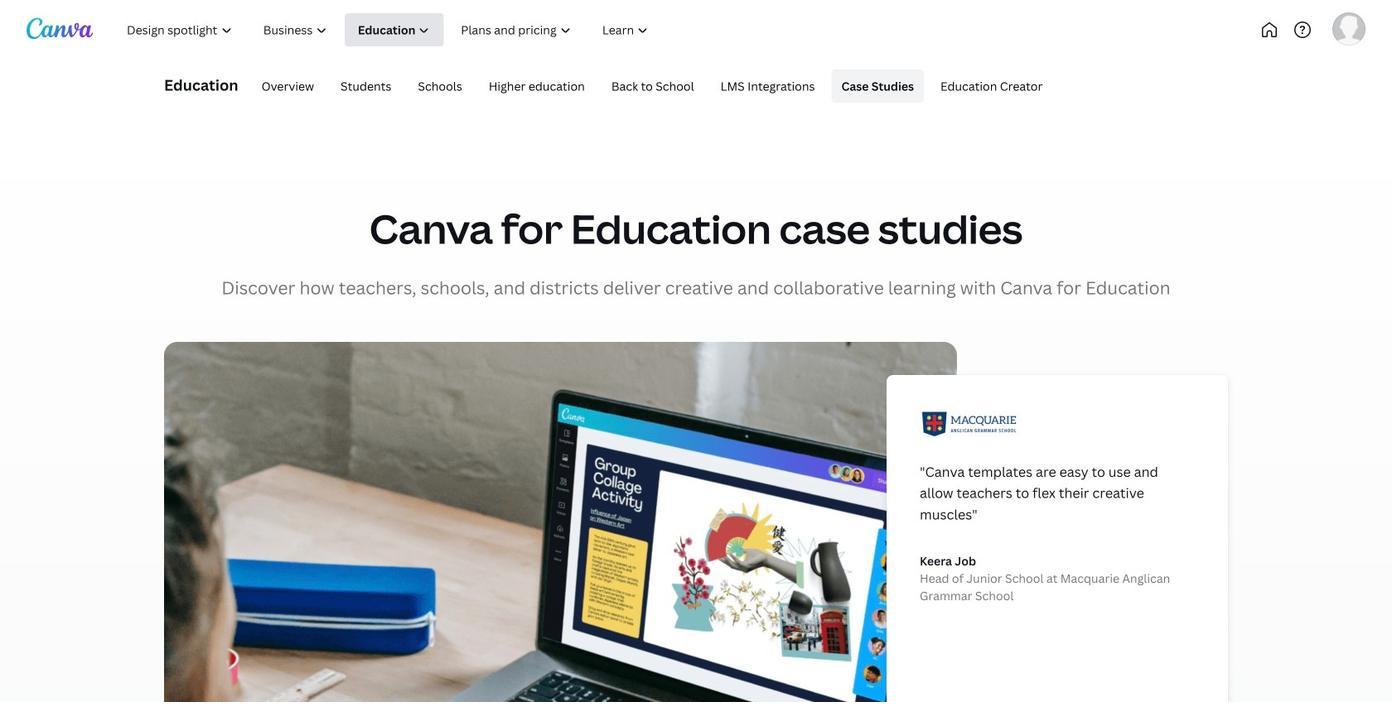 Task type: describe. For each thing, give the bounding box(es) containing it.
top level navigation element
[[113, 13, 719, 46]]



Task type: locate. For each thing, give the bounding box(es) containing it.
menu bar
[[245, 70, 1053, 103]]



Task type: vqa. For each thing, say whether or not it's contained in the screenshot.
middle recording
no



